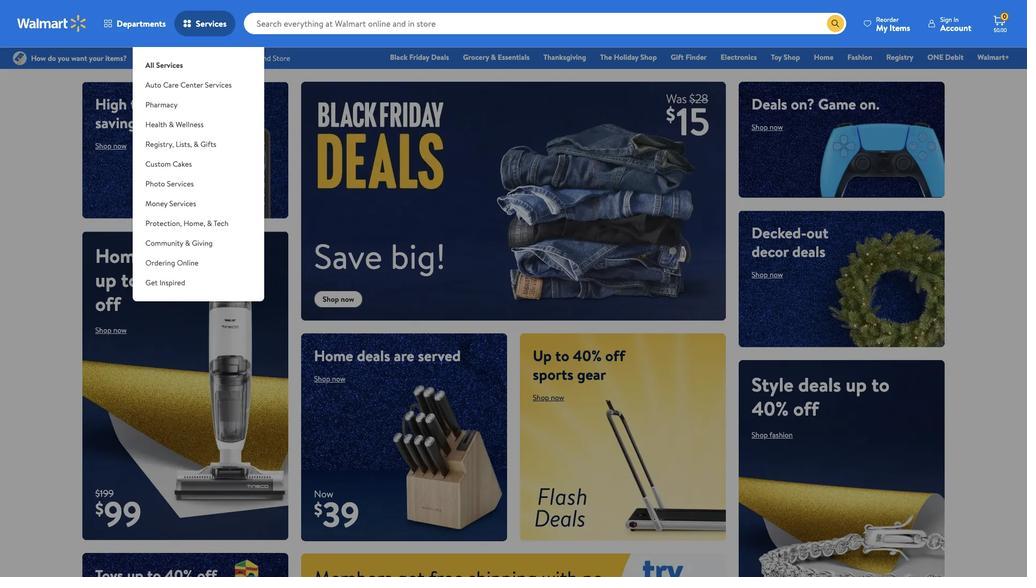 Task type: locate. For each thing, give the bounding box(es) containing it.
decor
[[752, 241, 789, 262]]

services up protection, home, & tech at top left
[[169, 199, 196, 209]]

black
[[390, 52, 408, 63]]

shop now link for save big!
[[314, 291, 363, 308]]

0 vertical spatial up
[[95, 267, 116, 294]]

off inside style deals up to 40% off
[[794, 396, 819, 422]]

Walmart Site-Wide search field
[[244, 13, 846, 34]]

services
[[196, 18, 227, 29], [156, 60, 183, 71], [205, 80, 232, 90], [167, 179, 194, 189], [169, 199, 196, 209]]

& right 'grocery'
[[491, 52, 496, 63]]

now for deals on? game on.
[[770, 122, 783, 133]]

2 vertical spatial to
[[872, 372, 890, 398]]

all
[[145, 60, 154, 71]]

lists,
[[176, 139, 192, 150]]

& for essentials
[[491, 52, 496, 63]]

1 horizontal spatial home
[[314, 345, 353, 366]]

2 horizontal spatial to
[[872, 372, 890, 398]]

2 horizontal spatial off
[[794, 396, 819, 422]]

0 vertical spatial 40%
[[573, 345, 602, 366]]

2 vertical spatial home
[[314, 345, 353, 366]]

services for all services
[[156, 60, 183, 71]]

to inside 'home deals up to 30% off'
[[121, 267, 139, 294]]

0 vertical spatial home
[[814, 52, 834, 63]]

health & wellness
[[145, 119, 204, 130]]

protection, home, & tech button
[[133, 214, 264, 234]]

services down cakes
[[167, 179, 194, 189]]

high tech gifts, huge savings
[[95, 94, 233, 133]]

0 horizontal spatial deals
[[431, 52, 449, 63]]

custom cakes button
[[133, 155, 264, 174]]

0 horizontal spatial $
[[95, 498, 104, 521]]

0 horizontal spatial off
[[95, 291, 121, 318]]

deals
[[792, 241, 826, 262], [150, 243, 193, 270], [357, 345, 390, 366], [798, 372, 841, 398]]

care
[[163, 80, 179, 90]]

40% inside style deals up to 40% off
[[752, 396, 789, 422]]

0 horizontal spatial to
[[121, 267, 139, 294]]

ordering online
[[145, 258, 199, 269]]

friday
[[410, 52, 430, 63]]

money services
[[145, 199, 196, 209]]

1 vertical spatial deals
[[752, 94, 788, 115]]

& right the health
[[169, 119, 174, 130]]

shop now link
[[752, 122, 783, 133], [95, 141, 127, 151], [752, 269, 783, 280], [314, 291, 363, 308], [95, 325, 127, 336], [314, 374, 346, 385], [533, 393, 564, 403]]

0 vertical spatial off
[[95, 291, 121, 318]]

are
[[394, 345, 414, 366]]

99
[[104, 491, 142, 538]]

off
[[95, 291, 121, 318], [606, 345, 625, 366], [794, 396, 819, 422]]

community
[[145, 238, 183, 249]]

deals inside black friday deals link
[[431, 52, 449, 63]]

shop for up to 40% off sports gear
[[533, 393, 549, 403]]

deals right friday
[[431, 52, 449, 63]]

services right all
[[156, 60, 183, 71]]

off inside 'home deals up to 30% off'
[[95, 291, 121, 318]]

up inside 'home deals up to 30% off'
[[95, 267, 116, 294]]

1 vertical spatial up
[[846, 372, 867, 398]]

all services
[[145, 60, 183, 71]]

departments
[[117, 18, 166, 29]]

now
[[770, 122, 783, 133], [113, 141, 127, 151], [770, 269, 783, 280], [341, 294, 354, 305], [113, 325, 127, 336], [332, 374, 346, 385], [551, 393, 564, 403]]

the holiday shop link
[[596, 51, 662, 63]]

shop for style deals up to 40% off
[[752, 430, 768, 441]]

auto care center services button
[[133, 75, 264, 95]]

departments button
[[95, 11, 174, 36]]

debit
[[946, 52, 964, 63]]

1 vertical spatial 40%
[[752, 396, 789, 422]]

shop now
[[752, 122, 783, 133], [95, 141, 127, 151], [752, 269, 783, 280], [323, 294, 354, 305], [95, 325, 127, 336], [314, 374, 346, 385], [533, 393, 564, 403]]

gifts,
[[163, 94, 197, 115]]

one debit
[[928, 52, 964, 63]]

40% inside up to 40% off sports gear
[[573, 345, 602, 366]]

savings
[[95, 112, 143, 133]]

shop now link for decked-out decor deals
[[752, 269, 783, 280]]

$ inside $199 $ 99
[[95, 498, 104, 521]]

to inside style deals up to 40% off
[[872, 372, 890, 398]]

the
[[600, 52, 612, 63]]

gift finder link
[[666, 51, 712, 63]]

home
[[814, 52, 834, 63], [95, 243, 146, 270], [314, 345, 353, 366]]

to inside up to 40% off sports gear
[[555, 345, 569, 366]]

0 horizontal spatial up
[[95, 267, 116, 294]]

home inside 'home deals up to 30% off'
[[95, 243, 146, 270]]

high
[[95, 94, 127, 115]]

home inside 'link'
[[814, 52, 834, 63]]

1 vertical spatial off
[[606, 345, 625, 366]]

electronics link
[[716, 51, 762, 63]]

1 horizontal spatial 40%
[[752, 396, 789, 422]]

registry, lists, & gifts
[[145, 139, 216, 150]]

now for up to 40% off sports gear
[[551, 393, 564, 403]]

now for save big!
[[341, 294, 354, 305]]

my
[[876, 22, 888, 33]]

style
[[752, 372, 794, 398]]

holiday
[[614, 52, 639, 63]]

tech
[[131, 94, 160, 115]]

decked-
[[752, 222, 807, 243]]

deals inside style deals up to 40% off
[[798, 372, 841, 398]]

up inside style deals up to 40% off
[[846, 372, 867, 398]]

now for high tech gifts, huge savings
[[113, 141, 127, 151]]

shop
[[641, 52, 657, 63], [784, 52, 800, 63], [752, 122, 768, 133], [95, 141, 112, 151], [752, 269, 768, 280], [323, 294, 339, 305], [95, 325, 112, 336], [314, 374, 330, 385], [533, 393, 549, 403], [752, 430, 768, 441]]

1 horizontal spatial off
[[606, 345, 625, 366]]

sign
[[941, 15, 952, 24]]

items
[[890, 22, 911, 33]]

gifts
[[201, 139, 216, 150]]

deals for home deals up to 30% off
[[150, 243, 193, 270]]

0 horizontal spatial home
[[95, 243, 146, 270]]

2 vertical spatial off
[[794, 396, 819, 422]]

now for home deals are served
[[332, 374, 346, 385]]

& left gifts
[[194, 139, 199, 150]]

off for style deals up to 40% off
[[794, 396, 819, 422]]

deals for style deals up to 40% off
[[798, 372, 841, 398]]

sign in account
[[941, 15, 972, 33]]

40% up shop fashion link
[[752, 396, 789, 422]]

essentials
[[498, 52, 530, 63]]

40% right up
[[573, 345, 602, 366]]

shop fashion link
[[752, 430, 793, 441]]

shop now link for high tech gifts, huge savings
[[95, 141, 127, 151]]

up
[[95, 267, 116, 294], [846, 372, 867, 398]]

deals left on?
[[752, 94, 788, 115]]

deals inside 'home deals up to 30% off'
[[150, 243, 193, 270]]

1 horizontal spatial $
[[314, 498, 323, 522]]

home for 39
[[314, 345, 353, 366]]

40%
[[573, 345, 602, 366], [752, 396, 789, 422]]

health & wellness button
[[133, 115, 264, 135]]

0
[[1003, 12, 1007, 21]]

0 vertical spatial to
[[121, 267, 139, 294]]

1 horizontal spatial to
[[555, 345, 569, 366]]

health
[[145, 119, 167, 130]]

shop for high tech gifts, huge savings
[[95, 141, 112, 151]]

deals on? game on.
[[752, 94, 880, 115]]

$ inside now $ 39
[[314, 498, 323, 522]]

2 horizontal spatial home
[[814, 52, 834, 63]]

1 horizontal spatial up
[[846, 372, 867, 398]]

to for style
[[872, 372, 890, 398]]

1 vertical spatial home
[[95, 243, 146, 270]]

shop now link for deals on? game on.
[[752, 122, 783, 133]]

decked-out decor deals
[[752, 222, 829, 262]]

on.
[[860, 94, 880, 115]]

0 horizontal spatial 40%
[[573, 345, 602, 366]]

to
[[121, 267, 139, 294], [555, 345, 569, 366], [872, 372, 890, 398]]

shop for deals on? game on.
[[752, 122, 768, 133]]

services for money services
[[169, 199, 196, 209]]

big!
[[391, 233, 446, 280]]

& left giving
[[185, 238, 190, 249]]

1 vertical spatial to
[[555, 345, 569, 366]]

0 vertical spatial deals
[[431, 52, 449, 63]]

gift finder
[[671, 52, 707, 63]]

off for home deals up to 30% off
[[95, 291, 121, 318]]

now dollar 39 null group
[[301, 488, 360, 542]]



Task type: vqa. For each thing, say whether or not it's contained in the screenshot.
Health & Wellness
yes



Task type: describe. For each thing, give the bounding box(es) containing it.
pharmacy
[[145, 100, 178, 110]]

money services button
[[133, 194, 264, 214]]

game
[[818, 94, 856, 115]]

Search search field
[[244, 13, 846, 34]]

ordering online button
[[133, 254, 264, 273]]

30%
[[144, 267, 179, 294]]

grocery & essentials
[[463, 52, 530, 63]]

shop now for high tech gifts, huge savings
[[95, 141, 127, 151]]

thanksgiving link
[[539, 51, 591, 63]]

up for style deals up to 40% off
[[846, 372, 867, 398]]

& for giving
[[185, 238, 190, 249]]

save big!
[[314, 233, 446, 280]]

huge
[[201, 94, 233, 115]]

save
[[314, 233, 382, 280]]

toy
[[771, 52, 782, 63]]

$199 $ 99
[[95, 487, 142, 538]]

auto care center services
[[145, 80, 232, 90]]

was dollar $199, now dollar 99 group
[[82, 487, 142, 541]]

shop now for up to 40% off sports gear
[[533, 393, 564, 403]]

gear
[[577, 364, 606, 385]]

1 horizontal spatial deals
[[752, 94, 788, 115]]

off inside up to 40% off sports gear
[[606, 345, 625, 366]]

deals inside decked-out decor deals
[[792, 241, 826, 262]]

up for home deals up to 30% off
[[95, 267, 116, 294]]

$199
[[95, 487, 114, 501]]

registry,
[[145, 139, 174, 150]]

& inside 'dropdown button'
[[194, 139, 199, 150]]

reorder
[[876, 15, 899, 24]]

home for 99
[[95, 243, 146, 270]]

fashion
[[848, 52, 873, 63]]

services up huge
[[205, 80, 232, 90]]

shop for home deals up to 30% off
[[95, 325, 112, 336]]

shop now for deals on? game on.
[[752, 122, 783, 133]]

finder
[[686, 52, 707, 63]]

services for photo services
[[167, 179, 194, 189]]

giving
[[192, 238, 213, 249]]

walmart+ link
[[973, 51, 1015, 63]]

tech
[[214, 218, 229, 229]]

photo
[[145, 179, 165, 189]]

shop now for home deals up to 30% off
[[95, 325, 127, 336]]

home deals up to 30% off
[[95, 243, 193, 318]]

& for wellness
[[169, 119, 174, 130]]

shop now for home deals are served
[[314, 374, 346, 385]]

money
[[145, 199, 168, 209]]

toy shop
[[771, 52, 800, 63]]

get inspired
[[145, 278, 185, 288]]

walmart image
[[17, 15, 87, 32]]

account
[[941, 22, 972, 33]]

registry
[[887, 52, 914, 63]]

community & giving
[[145, 238, 213, 249]]

online
[[177, 258, 199, 269]]

home deals are served
[[314, 345, 461, 366]]

shop now link for up to 40% off sports gear
[[533, 393, 564, 403]]

& left tech
[[207, 218, 212, 229]]

wellness
[[176, 119, 204, 130]]

shop now for save big!
[[323, 294, 354, 305]]

reorder my items
[[876, 15, 911, 33]]

cakes
[[173, 159, 192, 170]]

search icon image
[[831, 19, 840, 28]]

black friday deals
[[390, 52, 449, 63]]

toy shop link
[[766, 51, 805, 63]]

shop now for decked-out decor deals
[[752, 269, 783, 280]]

thanksgiving
[[544, 52, 586, 63]]

shop fashion
[[752, 430, 793, 441]]

protection,
[[145, 218, 182, 229]]

walmart+
[[978, 52, 1010, 63]]

pharmacy button
[[133, 95, 264, 115]]

now for home deals up to 30% off
[[113, 325, 127, 336]]

fashion
[[770, 430, 793, 441]]

shop now link for home deals are served
[[314, 374, 346, 385]]

electronics
[[721, 52, 757, 63]]

get inspired button
[[133, 273, 264, 293]]

sports
[[533, 364, 574, 385]]

served
[[418, 345, 461, 366]]

deals for home deals are served
[[357, 345, 390, 366]]

$ for 99
[[95, 498, 104, 521]]

to for home
[[121, 267, 139, 294]]

in
[[954, 15, 959, 24]]

all services link
[[133, 47, 264, 75]]

shop for home deals are served
[[314, 374, 330, 385]]

gift
[[671, 52, 684, 63]]

ordering
[[145, 258, 175, 269]]

now $ 39
[[314, 488, 360, 539]]

home link
[[809, 51, 839, 63]]

out
[[807, 222, 829, 243]]

the holiday shop
[[600, 52, 657, 63]]

0 $0.00
[[994, 12, 1007, 34]]

home,
[[184, 218, 205, 229]]

registry, lists, & gifts button
[[133, 135, 264, 155]]

one
[[928, 52, 944, 63]]

$ for 39
[[314, 498, 323, 522]]

grocery & essentials link
[[458, 51, 535, 63]]

auto
[[145, 80, 161, 90]]

services button
[[174, 11, 235, 36]]

one debit link
[[923, 51, 969, 63]]

up
[[533, 345, 552, 366]]

inspired
[[160, 278, 185, 288]]

services up all services link
[[196, 18, 227, 29]]

grocery
[[463, 52, 489, 63]]

shop for save big!
[[323, 294, 339, 305]]

now for decked-out decor deals
[[770, 269, 783, 280]]

up to 40% off sports gear
[[533, 345, 625, 385]]

photo services
[[145, 179, 194, 189]]

39
[[323, 491, 360, 539]]

black friday deals link
[[385, 51, 454, 63]]

$0.00
[[994, 26, 1007, 34]]

shop for decked-out decor deals
[[752, 269, 768, 280]]

custom
[[145, 159, 171, 170]]

shop now link for home deals up to 30% off
[[95, 325, 127, 336]]

now
[[314, 488, 333, 502]]



